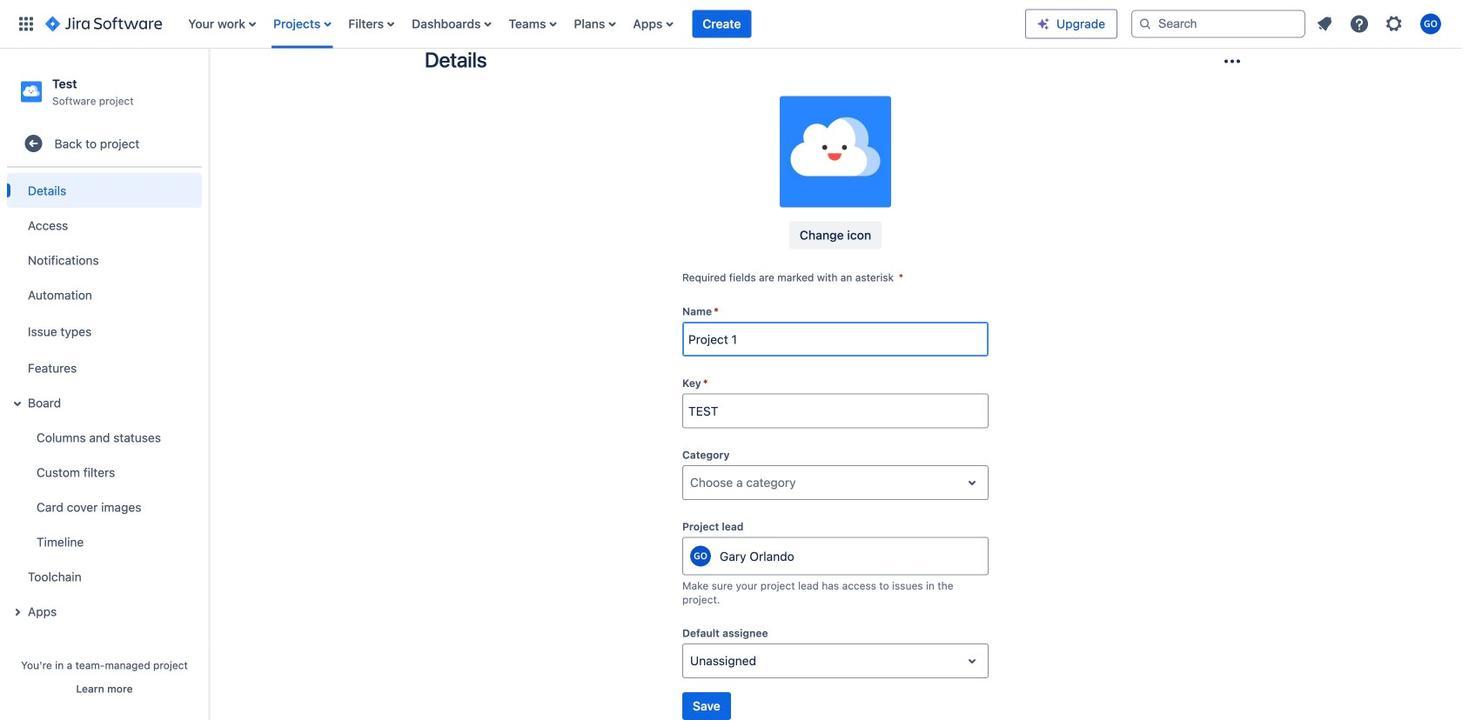 Task type: describe. For each thing, give the bounding box(es) containing it.
0 horizontal spatial list
[[180, 0, 1025, 48]]

help image
[[1349, 13, 1370, 34]]

1 horizontal spatial list
[[1309, 8, 1452, 40]]

2 expand image from the top
[[7, 603, 28, 623]]

primary element
[[10, 0, 1025, 48]]

sidebar navigation image
[[190, 70, 228, 104]]

group inside sidebar element
[[3, 168, 202, 635]]

project avatar image
[[780, 96, 891, 208]]

sidebar element
[[0, 49, 209, 721]]

search image
[[1139, 17, 1153, 31]]

your profile and settings image
[[1421, 13, 1442, 34]]



Task type: locate. For each thing, give the bounding box(es) containing it.
1 expand image from the top
[[7, 394, 28, 415]]

notifications image
[[1314, 13, 1335, 34]]

more image
[[1222, 51, 1243, 72]]

main content
[[209, 0, 1462, 721]]

None field
[[683, 324, 988, 355], [683, 396, 988, 427], [683, 324, 988, 355], [683, 396, 988, 427]]

open image
[[962, 651, 983, 672]]

group
[[3, 168, 202, 635]]

banner
[[0, 0, 1462, 49]]

None search field
[[1132, 10, 1306, 38]]

1 vertical spatial expand image
[[7, 603, 28, 623]]

0 vertical spatial expand image
[[7, 394, 28, 415]]

jira software image
[[45, 13, 162, 34], [45, 13, 162, 34]]

list
[[180, 0, 1025, 48], [1309, 8, 1452, 40]]

None text field
[[690, 475, 694, 492], [690, 653, 694, 670], [690, 475, 694, 492], [690, 653, 694, 670]]

appswitcher icon image
[[16, 13, 37, 34]]

settings image
[[1384, 13, 1405, 34]]

list item
[[692, 0, 752, 48]]

expand image
[[7, 394, 28, 415], [7, 603, 28, 623]]

Search field
[[1132, 10, 1306, 38]]

open image
[[962, 473, 983, 494]]



Task type: vqa. For each thing, say whether or not it's contained in the screenshot.
:information_source: image
no



